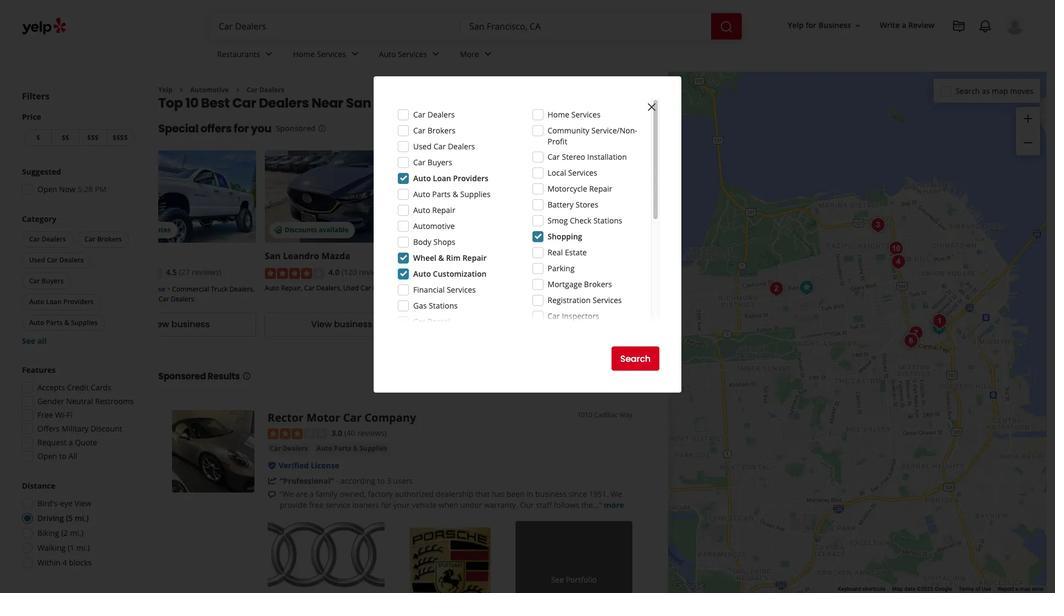 Task type: describe. For each thing, give the bounding box(es) containing it.
company
[[365, 411, 416, 425]]

sponsored for sponsored results
[[158, 370, 206, 383]]

2 vertical spatial auto parts & supplies
[[317, 444, 387, 454]]

$ button
[[24, 129, 52, 146]]

neutral
[[66, 396, 93, 407]]

1 horizontal spatial 16 info v2 image
[[638, 101, 647, 110]]

are
[[296, 489, 308, 500]]

discounts available link
[[265, 151, 419, 243]]

4 star rating image
[[265, 268, 324, 279]]

reviews) for 4.0 (120 reviews)
[[359, 267, 389, 278]]

parts inside search "dialog"
[[432, 189, 451, 200]]

inspectors
[[562, 311, 600, 322]]

1 vertical spatial car dealers link
[[268, 444, 310, 455]]

repair up stores
[[589, 184, 613, 194]]

battery stores
[[548, 200, 599, 210]]

walking (1 mi.)
[[37, 543, 90, 554]]

group containing suggested
[[19, 167, 136, 198]]

stations,
[[502, 284, 529, 293]]

16 speech v2 image
[[268, 491, 277, 500]]

16 discount available v2 image
[[274, 226, 283, 235]]

bird's-
[[37, 499, 60, 509]]

1951.
[[589, 489, 609, 500]]

rim
[[446, 253, 461, 263]]

1 view business from the left
[[149, 319, 210, 331]]

real
[[548, 247, 563, 258]]

total
[[537, 250, 559, 262]]

biking
[[37, 528, 59, 539]]

stress-free auto care / emerald auto image
[[796, 277, 818, 299]]

$$$$
[[113, 133, 128, 142]]

used inside search "dialog"
[[413, 141, 432, 152]]

search button
[[612, 347, 660, 371]]

repair, inside auto repair, smog check stations
[[676, 285, 698, 294]]

in
[[527, 489, 534, 500]]

free estimates for clean
[[610, 226, 659, 235]]

that
[[476, 489, 490, 500]]

shortcuts
[[863, 587, 886, 593]]

yelp for the yelp link
[[158, 85, 173, 95]]

suggested
[[22, 167, 61, 177]]

& up auto repair
[[453, 189, 458, 200]]

services up the community service/non- profit on the top right of page
[[572, 109, 601, 120]]

discounts available
[[285, 226, 349, 235]]

4.5 (27 reviews)
[[166, 267, 222, 278]]

verified license for verified license button to the left
[[113, 285, 165, 294]]

registration
[[548, 295, 591, 306]]

auto services
[[379, 49, 427, 59]]

when
[[439, 500, 459, 511]]

dealership
[[436, 489, 474, 500]]

view for aamco transmissions & total car care
[[474, 319, 495, 331]]

services up francisco,
[[398, 49, 427, 59]]

search dialog
[[0, 0, 1056, 594]]

& down "3.0 (40 reviews)"
[[353, 444, 358, 454]]

search for search as map moves
[[956, 85, 980, 96]]

accepts credit cards
[[37, 383, 111, 393]]

ion cars image
[[867, 214, 889, 236]]

used down "(120"
[[343, 284, 359, 293]]

repair right rim
[[463, 253, 487, 263]]

auto inside business categories element
[[379, 49, 396, 59]]

owned,
[[340, 489, 366, 500]]

-
[[336, 476, 339, 487]]

blocks
[[69, 558, 92, 569]]

16 free estimates v2 image
[[436, 226, 445, 235]]

verified for verified license button to the middle
[[279, 461, 309, 471]]

price group
[[22, 112, 136, 148]]

discounts
[[285, 226, 317, 235]]

the…"
[[582, 500, 602, 511]]

view business link for san leandro mazda
[[265, 313, 419, 337]]

2 horizontal spatial brokers
[[584, 279, 612, 290]]

home services inside search "dialog"
[[548, 109, 601, 120]]

16 verified v2 image for the rightmost verified license button
[[590, 285, 599, 293]]

reviews) for 4.5 (27 reviews)
[[192, 267, 222, 278]]

gas
[[413, 301, 427, 311]]

services up inspectors
[[593, 295, 622, 306]]

car inside button
[[47, 256, 58, 265]]

repair up auto repair, smog check stations
[[656, 250, 684, 262]]

car dealers inside group
[[29, 235, 66, 244]]

1 estimates from the left
[[138, 226, 171, 235]]

license for the rightmost verified license button
[[629, 285, 653, 294]]

5:28
[[78, 184, 93, 195]]

3.1 star rating image
[[428, 268, 487, 279]]

best
[[201, 94, 230, 112]]

local
[[548, 168, 566, 178]]

near
[[312, 94, 343, 112]]

0 horizontal spatial automotive
[[190, 85, 229, 95]]

license for verified license button to the left
[[141, 285, 165, 294]]

transmissions
[[463, 250, 526, 262]]

services up top 10 best car dealers near san francisco, california at the left of the page
[[317, 49, 346, 59]]

3.0
[[332, 428, 342, 439]]

map region
[[587, 0, 1056, 594]]

rental
[[428, 317, 450, 327]]

more link
[[604, 500, 624, 511]]

"professional"
[[280, 476, 334, 487]]

loaners
[[352, 500, 379, 511]]

aamco transmissions & total car care link
[[428, 250, 599, 262]]

accepts
[[37, 383, 65, 393]]

auto repair, car dealers, used car dealers
[[265, 284, 396, 293]]

car buyers button
[[22, 273, 71, 290]]

free up offers
[[37, 410, 53, 421]]

view business link for aamco transmissions & total car care
[[428, 313, 581, 337]]

car dealers inside search "dialog"
[[413, 109, 455, 120]]

services down the customization
[[447, 285, 476, 295]]

aamco transmissions & total car care
[[428, 250, 599, 262]]

0 vertical spatial auto parts & supplies button
[[22, 315, 105, 332]]

2 horizontal spatial verified license button
[[601, 284, 653, 294]]

a for request
[[69, 438, 73, 448]]

portfolio
[[566, 575, 597, 585]]

stations down stores
[[594, 216, 623, 226]]

san francisco toyota image
[[766, 278, 788, 300]]

1 vertical spatial car dealers button
[[268, 444, 310, 455]]

home inside search "dialog"
[[548, 109, 570, 120]]

auto loan providers button
[[22, 294, 101, 311]]

0 horizontal spatial 16 info v2 image
[[242, 372, 251, 381]]

view for clean air auto repair
[[637, 319, 657, 331]]

16 chevron down v2 image
[[854, 21, 863, 30]]

data
[[905, 587, 916, 593]]

sponsored for sponsored
[[276, 123, 316, 134]]

24 chevron down v2 image for home services
[[348, 48, 362, 61]]

see all
[[22, 336, 47, 346]]

1 horizontal spatial supplies
[[360, 444, 387, 454]]

next image
[[632, 122, 645, 135]]

(40
[[344, 428, 356, 439]]

1 horizontal spatial dealers,
[[230, 285, 255, 294]]

more
[[604, 500, 624, 511]]

mi.) for driving (5 mi.)
[[75, 514, 89, 524]]

verified for verified license button to the left
[[113, 285, 139, 294]]

24 chevron down v2 image for restaurants
[[262, 48, 276, 61]]

driving (5 mi.)
[[37, 514, 89, 524]]

0 horizontal spatial supplies
[[71, 318, 98, 328]]

battery roadie image
[[927, 314, 949, 336]]

open now 5:28 pm
[[37, 184, 106, 195]]

view inside option group
[[75, 499, 91, 509]]

repair up 16 free estimates v2 icon
[[432, 205, 456, 216]]

price
[[22, 112, 41, 122]]

& inside group
[[64, 318, 69, 328]]

top 10 best car dealers near san francisco, california
[[158, 94, 510, 112]]

a for report
[[1016, 587, 1019, 593]]

free right 16 free estimates v2 icon
[[447, 226, 462, 235]]

dealers inside button
[[59, 256, 84, 265]]

1 vertical spatial san
[[265, 250, 281, 262]]

auto inside auto repair, smog check stations
[[660, 285, 675, 294]]

verified for the rightmost verified license button
[[601, 285, 627, 294]]

for inside button
[[806, 20, 817, 30]]

cards
[[91, 383, 111, 393]]

search as map moves
[[956, 85, 1034, 96]]

auto loan providers inside button
[[29, 297, 94, 307]]

mortgage
[[548, 279, 582, 290]]

view business for clean air auto repair
[[637, 319, 698, 331]]

view down commercial truck dealers, used car dealers, car dealers
[[149, 319, 169, 331]]

estate
[[565, 247, 587, 258]]

services up motorcycle repair
[[568, 168, 598, 178]]

1 horizontal spatial verified license button
[[279, 461, 340, 471]]

auto customization
[[413, 269, 487, 279]]

buyers inside button
[[42, 277, 64, 286]]

license for verified license button to the middle
[[311, 461, 340, 471]]

clean air auto repair link
[[590, 250, 684, 262]]

1 horizontal spatial san
[[346, 94, 371, 112]]

sort:
[[545, 100, 562, 110]]

body shops
[[413, 237, 456, 247]]

category
[[22, 214, 56, 224]]

car inspectors
[[548, 311, 600, 322]]

follows
[[554, 500, 580, 511]]

used car dealers inside button
[[29, 256, 84, 265]]

wheel & rim repair
[[413, 253, 487, 263]]

service/non-
[[592, 125, 638, 136]]

parts inside group
[[46, 318, 63, 328]]

1010 cadillac way
[[578, 411, 633, 420]]

view business for san leandro mazda
[[311, 319, 372, 331]]

projects image
[[953, 20, 966, 33]]

repair inside auto repair, oil change stations, transmission repair
[[428, 293, 447, 302]]

"professional" - according to 3 users
[[280, 476, 413, 487]]

reviews) for 3.0 (40 reviews)
[[358, 428, 387, 439]]

request
[[37, 438, 67, 448]]

stations inside auto repair, smog check stations
[[590, 295, 615, 304]]

see for see portfolio
[[551, 575, 564, 585]]

battery
[[548, 200, 574, 210]]

0 vertical spatial car dealers link
[[247, 85, 285, 95]]

zoom in image
[[1022, 112, 1035, 125]]

automotive inside search "dialog"
[[413, 221, 455, 231]]

your
[[394, 500, 410, 511]]

san francisco toyota image
[[885, 238, 907, 260]]

auto loan providers inside search "dialog"
[[413, 173, 489, 184]]

mi.) for biking (2 mi.)
[[70, 528, 83, 539]]

report a map error
[[998, 587, 1044, 593]]

request a quote
[[37, 438, 97, 448]]

google image
[[671, 580, 708, 594]]

2 horizontal spatial dealers,
[[317, 284, 342, 293]]

repair, for leandro
[[281, 284, 303, 293]]

report a map error link
[[998, 587, 1044, 593]]



Task type: locate. For each thing, give the bounding box(es) containing it.
1 vertical spatial buyers
[[42, 277, 64, 286]]

0 vertical spatial check
[[570, 216, 592, 226]]

verified up registration services
[[601, 285, 627, 294]]

search inside 'button'
[[621, 353, 651, 365]]

car buyers inside search "dialog"
[[413, 157, 452, 168]]

reviews) right (40
[[358, 428, 387, 439]]

buyside auto image
[[929, 310, 951, 332]]

providers inside button
[[63, 297, 94, 307]]

1 vertical spatial mi.)
[[70, 528, 83, 539]]

providers down car buyers button
[[63, 297, 94, 307]]

16 chevron right v2 image for car dealers
[[233, 86, 242, 94]]

see left portfolio at bottom
[[551, 575, 564, 585]]

used
[[413, 141, 432, 152], [29, 256, 45, 265], [343, 284, 359, 293], [102, 295, 118, 304]]

ion cars image
[[867, 214, 889, 236]]

1 view business link from the left
[[102, 313, 256, 337]]

used car dealers button
[[22, 252, 91, 269]]

check left san francisco toyota image
[[719, 285, 737, 294]]

brokers down francisco,
[[428, 125, 456, 136]]

brokers up registration services
[[584, 279, 612, 290]]

16 chevron right v2 image
[[177, 86, 186, 94], [233, 86, 242, 94]]

2 horizontal spatial 24 chevron down v2 image
[[429, 48, 443, 61]]

car brokers up 4.5 star rating image
[[85, 235, 122, 244]]

verified license button up "professional"
[[279, 461, 340, 471]]

2 estimates from the left
[[463, 226, 496, 235]]

parts up auto repair
[[432, 189, 451, 200]]

since
[[569, 489, 587, 500]]

1 vertical spatial for
[[234, 121, 249, 137]]

buyers up auto repair
[[428, 157, 452, 168]]

free estimates up the "shops"
[[447, 226, 496, 235]]

0 horizontal spatial check
[[570, 216, 592, 226]]

parking
[[548, 263, 575, 274]]

distance
[[22, 481, 55, 492]]

business down auto repair, car dealers, used car dealers
[[334, 319, 372, 331]]

more
[[460, 49, 479, 59]]

1 open from the top
[[37, 184, 57, 195]]

registration services
[[548, 295, 622, 306]]

free estimates up 4.5 star rating image
[[122, 226, 171, 235]]

commercial
[[172, 285, 209, 294]]

1 vertical spatial used car dealers
[[29, 256, 84, 265]]

loan inside search "dialog"
[[433, 173, 451, 184]]

now
[[59, 184, 76, 195]]

repair right gas
[[428, 293, 447, 302]]

16 verified v2 image up registration services
[[590, 285, 599, 293]]

within 4 blocks
[[37, 558, 92, 569]]

16 verified v2 image
[[590, 285, 599, 293], [268, 462, 277, 471]]

2 16 chevron right v2 image from the left
[[233, 86, 242, 94]]

verified license down air
[[601, 285, 653, 294]]

customization
[[433, 269, 487, 279]]

1 vertical spatial auto parts & supplies
[[29, 318, 98, 328]]

view business down auto repair, oil change stations, transmission repair
[[474, 319, 535, 331]]

san right near
[[346, 94, 371, 112]]

local services
[[548, 168, 598, 178]]

1 horizontal spatial car buyers
[[413, 157, 452, 168]]

16 info v2 image right 'results'
[[242, 372, 251, 381]]

open for open to all
[[37, 451, 57, 462]]

wi-
[[55, 410, 67, 421]]

parts down 3.0
[[334, 444, 351, 454]]

(5
[[66, 514, 73, 524]]

free estimates up the clean air auto repair
[[610, 226, 659, 235]]

3 view business link from the left
[[428, 313, 581, 337]]

1 vertical spatial check
[[719, 285, 737, 294]]

0 horizontal spatial see
[[22, 336, 35, 346]]

home inside business categories element
[[293, 49, 315, 59]]

vehicle
[[412, 500, 437, 511]]

mazda san francisco image
[[900, 330, 922, 352]]

business categories element
[[208, 40, 1025, 71]]

2 horizontal spatial free estimates
[[610, 226, 659, 235]]

view right eye
[[75, 499, 91, 509]]

16 trending v2 image
[[268, 477, 277, 486]]

free estimates link for clean
[[590, 151, 744, 243]]

dealers
[[260, 85, 285, 95], [259, 94, 309, 112], [428, 109, 455, 120], [448, 141, 475, 152], [42, 235, 66, 244], [59, 256, 84, 265], [373, 284, 396, 293], [171, 295, 194, 304], [283, 444, 308, 454]]

1 horizontal spatial sponsored
[[276, 123, 316, 134]]

international sport motors image
[[928, 317, 950, 339]]

1 free estimates link from the left
[[102, 151, 256, 243]]

1 vertical spatial 16 info v2 image
[[242, 372, 251, 381]]

10
[[185, 94, 199, 112]]

motorcycle
[[548, 184, 587, 194]]

16 chevron right v2 image right the best
[[233, 86, 242, 94]]

4.0
[[329, 267, 340, 278]]

dealers, down 4.0
[[317, 284, 342, 293]]

see inside group
[[22, 336, 35, 346]]

buyers
[[428, 157, 452, 168], [42, 277, 64, 286]]

yelp inside button
[[788, 20, 804, 30]]

car brokers inside search "dialog"
[[413, 125, 456, 136]]

2 vertical spatial parts
[[334, 444, 351, 454]]

royal auto group of san francisco image
[[900, 330, 922, 352]]

1 horizontal spatial yelp
[[788, 20, 804, 30]]

24 chevron down v2 image for auto services
[[429, 48, 443, 61]]

auto parts & supplies button down (40
[[314, 444, 390, 455]]

1 vertical spatial see
[[551, 575, 564, 585]]

home up near
[[293, 49, 315, 59]]

0 horizontal spatial dealers,
[[132, 295, 157, 304]]

car dealers link up you
[[247, 85, 285, 95]]

view for san leandro mazda
[[311, 319, 332, 331]]

view business link down auto repair, oil change stations, transmission repair
[[428, 313, 581, 337]]

used inside button
[[29, 256, 45, 265]]

business for san leandro mazda
[[334, 319, 372, 331]]

2 horizontal spatial license
[[629, 285, 653, 294]]

san down 16 discount available v2 image
[[265, 250, 281, 262]]

free up 4.5 star rating image
[[122, 226, 136, 235]]

verified license down 4.5 star rating image
[[113, 285, 165, 294]]

business up staff on the bottom right of the page
[[536, 489, 567, 500]]

24 chevron down v2 image right restaurants
[[262, 48, 276, 61]]

repair,
[[281, 284, 303, 293], [444, 284, 465, 293], [676, 285, 698, 294]]

open to all
[[37, 451, 77, 462]]

mi.) right (2 on the left of page
[[70, 528, 83, 539]]

under
[[461, 500, 482, 511]]

1 horizontal spatial search
[[956, 85, 980, 96]]

parts down auto loan providers button
[[46, 318, 63, 328]]

1 vertical spatial supplies
[[71, 318, 98, 328]]

0 horizontal spatial to
[[59, 451, 67, 462]]

smog
[[548, 216, 568, 226], [700, 285, 717, 294]]

0 vertical spatial mi.)
[[75, 514, 89, 524]]

group containing features
[[19, 365, 136, 466]]

buyside auto image
[[929, 310, 951, 332]]

buyers inside search "dialog"
[[428, 157, 452, 168]]

repair
[[589, 184, 613, 194], [432, 205, 456, 216], [656, 250, 684, 262], [463, 253, 487, 263], [428, 293, 447, 302]]

1 horizontal spatial automotive
[[413, 221, 455, 231]]

16 info v2 image
[[318, 124, 327, 133]]

0 horizontal spatial 16 verified v2 image
[[268, 462, 277, 471]]

group containing category
[[20, 214, 136, 347]]

1 16 chevron right v2 image from the left
[[177, 86, 186, 94]]

2 horizontal spatial verified
[[601, 285, 627, 294]]

open for open now 5:28 pm
[[37, 184, 57, 195]]

zoom out image
[[1022, 136, 1035, 150]]

used down 4.5 star rating image
[[102, 295, 118, 304]]

1 24 chevron down v2 image from the left
[[262, 48, 276, 61]]

free estimates
[[122, 226, 171, 235], [447, 226, 496, 235], [610, 226, 659, 235]]

estimates up the clean air auto repair
[[626, 226, 659, 235]]

providers up auto repair
[[453, 173, 489, 184]]

0 horizontal spatial auto parts & supplies
[[29, 318, 98, 328]]

home services up near
[[293, 49, 346, 59]]

estimates up transmissions
[[463, 226, 496, 235]]

auto parts & supplies down (40
[[317, 444, 387, 454]]

car buyers down used car dealers button
[[29, 277, 64, 286]]

report
[[998, 587, 1015, 593]]

within
[[37, 558, 61, 569]]

authorized
[[395, 489, 434, 500]]

0 horizontal spatial verified license
[[113, 285, 165, 294]]

for inside the "we are a family owned, factory authorized dealership that has been in business since 1951. we provide free service loaners for your vehicle when under warranty. our staff follows the…"
[[381, 500, 392, 511]]

24 chevron down v2 image inside "auto services" link
[[429, 48, 443, 61]]

loan down car buyers button
[[46, 297, 62, 307]]

a up all
[[69, 438, 73, 448]]

notifications image
[[979, 20, 992, 33]]

24 chevron down v2 image left auto services
[[348, 48, 362, 61]]

2 free estimates link from the left
[[428, 151, 581, 243]]

gender
[[37, 396, 64, 407]]

car brokers down francisco,
[[413, 125, 456, 136]]

loan inside button
[[46, 297, 62, 307]]

0 horizontal spatial repair,
[[281, 284, 303, 293]]

smog inside auto repair, smog check stations
[[700, 285, 717, 294]]

0 horizontal spatial search
[[621, 353, 651, 365]]

review
[[909, 20, 935, 30]]

staff
[[536, 500, 552, 511]]

offers
[[201, 121, 232, 137]]

2 horizontal spatial for
[[806, 20, 817, 30]]

yelp for business
[[788, 20, 852, 30]]

providers inside search "dialog"
[[453, 173, 489, 184]]

0 vertical spatial home services
[[293, 49, 346, 59]]

estimates for aamco
[[463, 226, 496, 235]]

yelp for yelp for business
[[788, 20, 804, 30]]

4.0 (120 reviews)
[[329, 267, 389, 278]]

care
[[579, 250, 599, 262]]

oil
[[467, 284, 475, 293]]

0 vertical spatial supplies
[[460, 189, 491, 200]]

check inside search "dialog"
[[570, 216, 592, 226]]

business inside the "we are a family owned, factory authorized dealership that has been in business since 1951. we provide free service loaners for your vehicle when under warranty. our staff follows the…"
[[536, 489, 567, 500]]

to left 3
[[378, 476, 385, 487]]

mazda
[[322, 250, 350, 262]]

0 horizontal spatial verified license button
[[113, 284, 165, 294]]

yelp left the business
[[788, 20, 804, 30]]

2 horizontal spatial auto parts & supplies
[[413, 189, 491, 200]]

business
[[819, 20, 852, 30]]

2 view business from the left
[[311, 319, 372, 331]]

used inside commercial truck dealers, used car dealers, car dealers
[[102, 295, 118, 304]]

3 free estimates from the left
[[610, 226, 659, 235]]

map for error
[[1020, 587, 1031, 593]]

san francisco honda image
[[888, 251, 910, 273]]

community
[[548, 125, 590, 136]]

car buyers inside button
[[29, 277, 64, 286]]

view business down commercial truck dealers, used car dealers, car dealers
[[149, 319, 210, 331]]

for left the business
[[806, 20, 817, 30]]

auto parts & supplies up auto repair
[[413, 189, 491, 200]]

0 vertical spatial map
[[992, 85, 1009, 96]]

free estimates for aamco
[[447, 226, 496, 235]]

view business link for clean air auto repair
[[590, 313, 744, 337]]

view business for aamco transmissions & total car care
[[474, 319, 535, 331]]

1 horizontal spatial free estimates
[[447, 226, 496, 235]]

real estate
[[548, 247, 587, 258]]

brokers inside the car brokers button
[[97, 235, 122, 244]]

auto parts & supplies button down auto loan providers button
[[22, 315, 105, 332]]

24 chevron down v2 image right auto services
[[429, 48, 443, 61]]

24 chevron down v2 image inside home services link
[[348, 48, 362, 61]]

terms of use
[[959, 587, 992, 593]]

auto services link
[[370, 40, 451, 71]]

results
[[208, 370, 240, 383]]

open down suggested
[[37, 184, 57, 195]]

smog inside search "dialog"
[[548, 216, 568, 226]]

view business link down auto repair, smog check stations
[[590, 313, 744, 337]]

quote
[[75, 438, 97, 448]]

1 horizontal spatial brokers
[[428, 125, 456, 136]]

rector motor car company image
[[172, 411, 255, 493]]

car stereo installation
[[548, 152, 627, 162]]

brokers up 4.5 star rating image
[[97, 235, 122, 244]]

sponsored left 16 info v2 icon on the left
[[276, 123, 316, 134]]

24 chevron down v2 image
[[262, 48, 276, 61], [348, 48, 362, 61], [429, 48, 443, 61]]

2 view business link from the left
[[265, 313, 419, 337]]

1 horizontal spatial estimates
[[463, 226, 496, 235]]

sponsored left 'results'
[[158, 370, 206, 383]]

1 horizontal spatial free estimates link
[[428, 151, 581, 243]]

0 vertical spatial yelp
[[788, 20, 804, 30]]

0 vertical spatial open
[[37, 184, 57, 195]]

1 horizontal spatial buyers
[[428, 157, 452, 168]]

1 horizontal spatial 16 verified v2 image
[[590, 285, 599, 293]]

free up air
[[610, 226, 624, 235]]

auto parts & supplies inside group
[[29, 318, 98, 328]]

0 vertical spatial for
[[806, 20, 817, 30]]

0 horizontal spatial 24 chevron down v2 image
[[262, 48, 276, 61]]

see for see all
[[22, 336, 35, 346]]

1 vertical spatial car buyers
[[29, 277, 64, 286]]

"we
[[280, 489, 294, 500]]

all
[[69, 451, 77, 462]]

map for moves
[[992, 85, 1009, 96]]

business down auto repair, oil change stations, transmission repair
[[497, 319, 535, 331]]

24 chevron down v2 image
[[481, 48, 495, 61]]

$$$
[[87, 133, 99, 142]]

0 horizontal spatial smog
[[548, 216, 568, 226]]

0 vertical spatial brokers
[[428, 125, 456, 136]]

reviews) right (60
[[517, 267, 547, 278]]

financial
[[413, 285, 445, 295]]

search for search
[[621, 353, 651, 365]]

installation
[[588, 152, 627, 162]]

0 vertical spatial search
[[956, 85, 980, 96]]

error
[[1033, 587, 1044, 593]]

stores
[[576, 200, 599, 210]]

0 vertical spatial loan
[[433, 173, 451, 184]]

verified up "professional"
[[279, 461, 309, 471]]

see left all
[[22, 336, 35, 346]]

0 horizontal spatial car brokers
[[85, 235, 122, 244]]

keyboard shortcuts
[[838, 587, 886, 593]]

home services up community
[[548, 109, 601, 120]]

(120
[[342, 267, 357, 278]]

1 horizontal spatial for
[[381, 500, 392, 511]]

repair, for transmissions
[[444, 284, 465, 293]]

available
[[319, 226, 349, 235]]

to inside group
[[59, 451, 67, 462]]

car buyers up auto repair
[[413, 157, 452, 168]]

24 chevron down v2 image inside 'restaurants' 'link'
[[262, 48, 276, 61]]

option group containing distance
[[19, 481, 136, 572]]

3 24 chevron down v2 image from the left
[[429, 48, 443, 61]]

1 vertical spatial auto parts & supplies button
[[314, 444, 390, 455]]

used car dealers down california
[[413, 141, 475, 152]]

0 horizontal spatial used car dealers
[[29, 256, 84, 265]]

3 estimates from the left
[[626, 226, 659, 235]]

0 vertical spatial auto parts & supplies
[[413, 189, 491, 200]]

1 horizontal spatial parts
[[334, 444, 351, 454]]

$$
[[62, 133, 69, 142]]

business for clean air auto repair
[[659, 319, 698, 331]]

offers
[[37, 424, 60, 434]]

moves
[[1011, 85, 1034, 96]]

gender neutral restrooms
[[37, 396, 134, 407]]

4.5 star rating image
[[102, 268, 162, 279]]

view business
[[149, 319, 210, 331], [311, 319, 372, 331], [474, 319, 535, 331], [637, 319, 698, 331]]

0 horizontal spatial loan
[[46, 297, 62, 307]]

2 horizontal spatial free estimates link
[[590, 151, 744, 243]]

1 vertical spatial providers
[[63, 297, 94, 307]]

1010
[[578, 411, 593, 420]]

previous image
[[607, 122, 620, 135]]

1 vertical spatial open
[[37, 451, 57, 462]]

business down commercial truck dealers, used car dealers, car dealers
[[171, 319, 210, 331]]

warranty.
[[484, 500, 518, 511]]

auto parts & supplies down auto loan providers button
[[29, 318, 98, 328]]

mi.) for walking (1 mi.)
[[76, 543, 90, 554]]

verified license for verified license button to the middle
[[279, 461, 340, 471]]

4 view business link from the left
[[590, 313, 744, 337]]

2 24 chevron down v2 image from the left
[[348, 48, 362, 61]]

16 chevron right v2 image for automotive
[[177, 86, 186, 94]]

view down auto repair, car dealers, used car dealers
[[311, 319, 332, 331]]

1 vertical spatial loan
[[46, 297, 62, 307]]

repair, inside auto repair, oil change stations, transmission repair
[[444, 284, 465, 293]]

auto repair
[[413, 205, 456, 216]]

map left error
[[1020, 587, 1031, 593]]

free estimates link for aamco
[[428, 151, 581, 243]]

stations
[[594, 216, 623, 226], [590, 295, 615, 304], [429, 301, 458, 311]]

2 horizontal spatial estimates
[[626, 226, 659, 235]]

verified license for the rightmost verified license button
[[601, 285, 653, 294]]

used up car buyers button
[[29, 256, 45, 265]]

provide
[[280, 500, 307, 511]]

stations down financial services
[[429, 301, 458, 311]]

1 horizontal spatial providers
[[453, 173, 489, 184]]

dealers, down 4.5 star rating image
[[132, 295, 157, 304]]

verified down 4.5 star rating image
[[113, 285, 139, 294]]

1 horizontal spatial 24 chevron down v2 image
[[348, 48, 362, 61]]

auto parts & supplies link
[[314, 444, 390, 455]]

a right the write
[[902, 20, 907, 30]]

car dealers link down the 3 star rating "image"
[[268, 444, 310, 455]]

0 vertical spatial to
[[59, 451, 67, 462]]

auto parts & supplies
[[413, 189, 491, 200], [29, 318, 98, 328], [317, 444, 387, 454]]

transmission
[[530, 284, 571, 293]]

auto parts & supplies inside search "dialog"
[[413, 189, 491, 200]]

16 info v2 image up next 'icon'
[[638, 101, 647, 110]]

$$$ button
[[79, 129, 106, 146]]

home services inside business categories element
[[293, 49, 346, 59]]

a right report
[[1016, 587, 1019, 593]]

been
[[507, 489, 525, 500]]

car dealers button inside group
[[22, 231, 73, 248]]

we
[[611, 489, 622, 500]]

0 vertical spatial used car dealers
[[413, 141, 475, 152]]

1 horizontal spatial check
[[719, 285, 737, 294]]

view business link
[[102, 313, 256, 337], [265, 313, 419, 337], [428, 313, 581, 337], [590, 313, 744, 337]]

license down 4.5 star rating image
[[141, 285, 165, 294]]

None search field
[[210, 13, 744, 40]]

auto inside auto repair, oil change stations, transmission repair
[[428, 284, 442, 293]]

restaurants
[[217, 49, 260, 59]]

free
[[122, 226, 136, 235], [447, 226, 462, 235], [610, 226, 624, 235], [37, 410, 53, 421]]

car dealers link
[[247, 85, 285, 95], [268, 444, 310, 455]]

0 horizontal spatial for
[[234, 121, 249, 137]]

automotive up special offers for you
[[190, 85, 229, 95]]

yelp for business button
[[784, 16, 867, 35]]

0 vertical spatial providers
[[453, 173, 489, 184]]

16 info v2 image
[[638, 101, 647, 110], [242, 372, 251, 381]]

auto loan providers up auto repair
[[413, 173, 489, 184]]

3 view business from the left
[[474, 319, 535, 331]]

1 free estimates from the left
[[122, 226, 171, 235]]

0 vertical spatial automotive
[[190, 85, 229, 95]]

0 vertical spatial auto loan providers
[[413, 173, 489, 184]]

4 view business from the left
[[637, 319, 698, 331]]

verified license up "professional"
[[279, 461, 340, 471]]

view business link down auto repair, car dealers, used car dealers
[[265, 313, 419, 337]]

check inside auto repair, smog check stations
[[719, 285, 737, 294]]

auto
[[379, 49, 396, 59], [413, 173, 431, 184], [413, 189, 430, 200], [413, 205, 430, 216], [632, 250, 653, 262], [413, 269, 431, 279], [265, 284, 279, 293], [428, 284, 442, 293], [660, 285, 675, 294], [29, 297, 44, 307], [29, 318, 44, 328], [317, 444, 332, 454]]

car brokers inside button
[[85, 235, 122, 244]]

used car dealers inside search "dialog"
[[413, 141, 475, 152]]

2 free estimates from the left
[[447, 226, 496, 235]]

verified license button down air
[[601, 284, 653, 294]]

sponsored results
[[158, 370, 240, 383]]

0 horizontal spatial estimates
[[138, 226, 171, 235]]

0 horizontal spatial home
[[293, 49, 315, 59]]

1 horizontal spatial verified
[[279, 461, 309, 471]]

1 horizontal spatial car brokers
[[413, 125, 456, 136]]

2 horizontal spatial supplies
[[460, 189, 491, 200]]

view business down auto repair, smog check stations
[[637, 319, 698, 331]]

2 open from the top
[[37, 451, 57, 462]]

close image
[[645, 101, 659, 114]]

16 verified v2 image for verified license button to the middle
[[268, 462, 277, 471]]

1 horizontal spatial auto loan providers
[[413, 173, 489, 184]]

1 vertical spatial to
[[378, 476, 385, 487]]

buyers down used car dealers button
[[42, 277, 64, 286]]

dealers inside commercial truck dealers, used car dealers, car dealers
[[171, 295, 194, 304]]

a for write
[[902, 20, 907, 30]]

(27
[[179, 267, 190, 278]]

bmw of san francisco image
[[905, 322, 927, 344]]

map right as
[[992, 85, 1009, 96]]

write a review
[[880, 20, 935, 30]]

0 vertical spatial car buyers
[[413, 157, 452, 168]]

3.0 (40 reviews)
[[332, 428, 387, 439]]

1 horizontal spatial loan
[[433, 173, 451, 184]]

0 horizontal spatial brokers
[[97, 235, 122, 244]]

car dealers button down the 3 star rating "image"
[[268, 444, 310, 455]]

supplies inside search "dialog"
[[460, 189, 491, 200]]

& left total
[[528, 250, 535, 262]]

user actions element
[[779, 14, 1041, 81]]

1 horizontal spatial map
[[1020, 587, 1031, 593]]

0 horizontal spatial yelp
[[158, 85, 173, 95]]

a
[[902, 20, 907, 30], [69, 438, 73, 448], [310, 489, 314, 500], [1016, 587, 1019, 593]]

0 horizontal spatial providers
[[63, 297, 94, 307]]

fi
[[67, 410, 73, 421]]

& left rim
[[439, 253, 444, 263]]

special
[[158, 121, 198, 137]]

$$ button
[[52, 129, 79, 146]]

car dealers button down category
[[22, 231, 73, 248]]

business for aamco transmissions & total car care
[[497, 319, 535, 331]]

option group
[[19, 481, 136, 572]]

yelp link
[[158, 85, 173, 95]]

search image
[[720, 20, 733, 33]]

1 vertical spatial auto loan providers
[[29, 297, 94, 307]]

1 horizontal spatial home services
[[548, 109, 601, 120]]

0 vertical spatial see
[[22, 336, 35, 346]]

group
[[1017, 107, 1041, 156], [19, 167, 136, 198], [20, 214, 136, 347], [19, 365, 136, 466]]

map data ©2023 google
[[893, 587, 953, 593]]

a inside the "we are a family owned, factory authorized dealership that has been in business since 1951. we provide free service loaners for your vehicle when under warranty. our staff follows the…"
[[310, 489, 314, 500]]

1 horizontal spatial auto parts & supplies
[[317, 444, 387, 454]]

reviews) up the truck
[[192, 267, 222, 278]]

estimates for clean
[[626, 226, 659, 235]]

0 vertical spatial buyers
[[428, 157, 452, 168]]

3 star rating image
[[268, 429, 327, 440]]

auto repair, smog check stations
[[590, 285, 737, 304]]

1 horizontal spatial to
[[378, 476, 385, 487]]

3 free estimates link from the left
[[590, 151, 744, 243]]

1 vertical spatial map
[[1020, 587, 1031, 593]]



Task type: vqa. For each thing, say whether or not it's contained in the screenshot.
IS inside the Last Name This field is required. Only your last initial will show on your profile.
no



